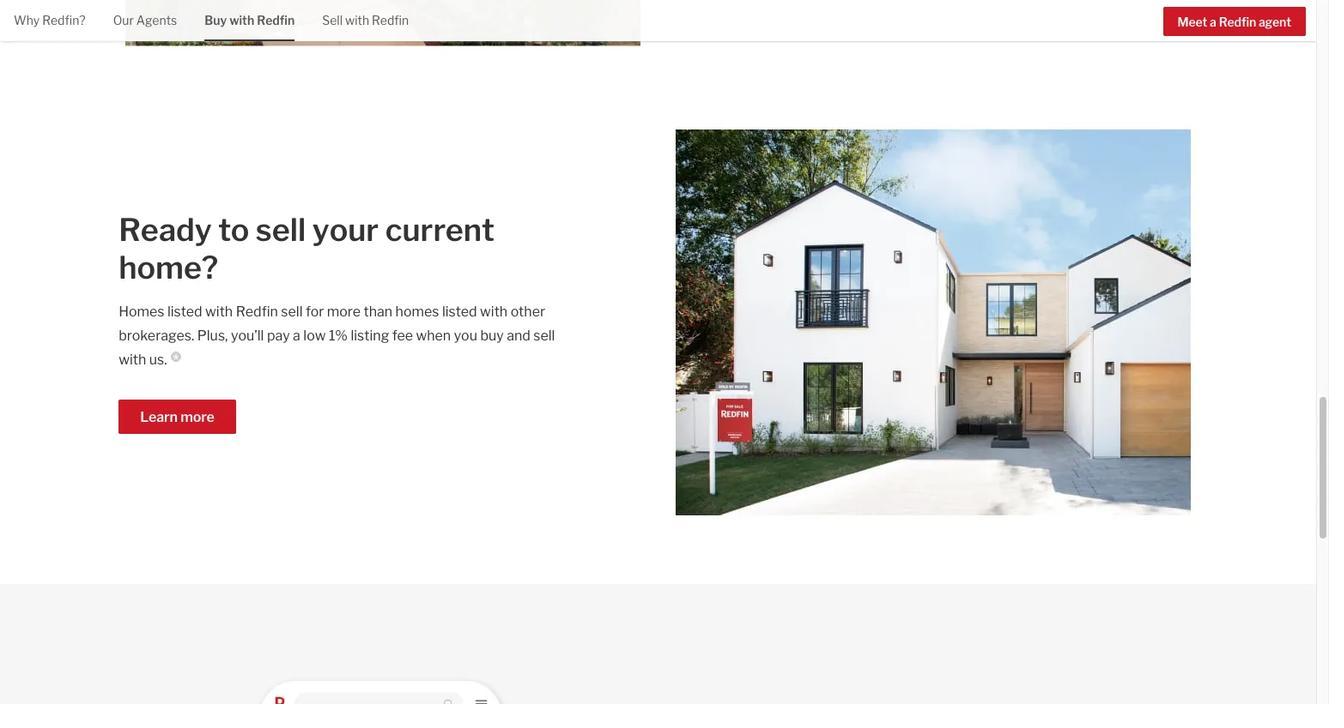 Task type: vqa. For each thing, say whether or not it's contained in the screenshot.
"Learn more"
yes



Task type: describe. For each thing, give the bounding box(es) containing it.
meet
[[1178, 14, 1207, 29]]

why redfin?
[[14, 13, 86, 27]]

our
[[113, 13, 134, 27]]

and
[[507, 328, 530, 344]]

our agents link
[[113, 0, 177, 39]]

when
[[416, 328, 451, 344]]

why
[[14, 13, 40, 27]]

redfin inside homes listed with redfin sell for more than homes listed with other brokerages. plus, you'll pay a low 1% listing fee when you buy and sell with us.
[[236, 304, 278, 320]]

sell inside ready to sell your current home?
[[256, 211, 306, 249]]

homes
[[395, 304, 439, 320]]

low
[[303, 328, 326, 344]]

buy with redfin
[[205, 13, 295, 27]]

meet a redfin agent button
[[1163, 7, 1306, 36]]

agent
[[1259, 14, 1291, 29]]

us.
[[149, 352, 167, 368]]

a inside button
[[1210, 14, 1216, 29]]

learn
[[140, 409, 178, 426]]

plus,
[[197, 328, 228, 344]]

a phone with the redfin app, showing times you can tour the home image
[[0, 584, 650, 705]]

1 listed from the left
[[167, 304, 202, 320]]

buy
[[480, 328, 504, 344]]

fee
[[392, 328, 413, 344]]

more inside homes listed with redfin sell for more than homes listed with other brokerages. plus, you'll pay a low 1% listing fee when you buy and sell with us.
[[327, 304, 361, 320]]

other
[[511, 304, 545, 320]]

sell with redfin
[[322, 13, 409, 27]]

ready
[[119, 211, 212, 249]]

homes listed with redfin sell for more than homes listed with other brokerages. plus, you'll pay a low 1% listing fee when you buy and sell with us.
[[119, 304, 555, 368]]

with up plus,
[[205, 304, 233, 320]]

ready to sell your current home?
[[119, 211, 495, 286]]

homes
[[119, 304, 164, 320]]

with right sell
[[345, 13, 369, 27]]

why redfin? link
[[14, 0, 86, 39]]

learn more
[[140, 409, 214, 426]]

home?
[[119, 249, 218, 286]]

current
[[385, 211, 495, 249]]

2 listed from the left
[[442, 304, 477, 320]]

agents
[[136, 13, 177, 27]]

learn more button
[[119, 400, 236, 434]]



Task type: locate. For each thing, give the bounding box(es) containing it.
1 horizontal spatial listed
[[442, 304, 477, 320]]

0 horizontal spatial listed
[[167, 304, 202, 320]]

redfin for sell with redfin
[[372, 13, 409, 27]]

sell
[[256, 211, 306, 249], [281, 304, 303, 320], [533, 328, 555, 344]]

to
[[218, 211, 249, 249]]

redfin up you'll
[[236, 304, 278, 320]]

than
[[364, 304, 393, 320]]

your
[[312, 211, 379, 249]]

sell right and
[[533, 328, 555, 344]]

1 vertical spatial more
[[180, 409, 214, 426]]

you'll
[[231, 328, 264, 344]]

redfin inside button
[[1219, 14, 1256, 29]]

buy
[[205, 13, 227, 27]]

sell with redfin link
[[322, 0, 409, 39]]

1 horizontal spatial a
[[1210, 14, 1216, 29]]

meet a redfin agent
[[1178, 14, 1291, 29]]

pay
[[267, 328, 290, 344]]

1%
[[329, 328, 348, 344]]

brokerages.
[[119, 328, 194, 344]]

1 vertical spatial a
[[293, 328, 300, 344]]

a right "meet"
[[1210, 14, 1216, 29]]

our agents
[[113, 13, 177, 27]]

redfin for buy with redfin
[[257, 13, 295, 27]]

buy with redfin link
[[205, 0, 295, 39]]

listed
[[167, 304, 202, 320], [442, 304, 477, 320]]

listed up plus,
[[167, 304, 202, 320]]

with
[[229, 13, 254, 27], [345, 13, 369, 27], [205, 304, 233, 320], [480, 304, 508, 320], [119, 352, 146, 368]]

sell left for
[[281, 304, 303, 320]]

redfin home with yard sign image
[[676, 129, 1191, 516]]

0 vertical spatial a
[[1210, 14, 1216, 29]]

redfin for meet a redfin agent
[[1219, 14, 1256, 29]]

disclaimer image
[[170, 352, 181, 362]]

1 vertical spatial sell
[[281, 304, 303, 320]]

2 vertical spatial sell
[[533, 328, 555, 344]]

a inside homes listed with redfin sell for more than homes listed with other brokerages. plus, you'll pay a low 1% listing fee when you buy and sell with us.
[[293, 328, 300, 344]]

0 vertical spatial more
[[327, 304, 361, 320]]

you
[[454, 328, 477, 344]]

redfin
[[257, 13, 295, 27], [372, 13, 409, 27], [1219, 14, 1256, 29], [236, 304, 278, 320]]

1 horizontal spatial more
[[327, 304, 361, 320]]

0 horizontal spatial more
[[180, 409, 214, 426]]

more
[[327, 304, 361, 320], [180, 409, 214, 426]]

more up 1%
[[327, 304, 361, 320]]

listing
[[351, 328, 389, 344]]

0 vertical spatial sell
[[256, 211, 306, 249]]

for
[[306, 304, 324, 320]]

with up buy
[[480, 304, 508, 320]]

0 horizontal spatial a
[[293, 328, 300, 344]]

more inside 'button'
[[180, 409, 214, 426]]

with left "us."
[[119, 352, 146, 368]]

a left the low
[[293, 328, 300, 344]]

more right learn
[[180, 409, 214, 426]]

listed up "you"
[[442, 304, 477, 320]]

sell right to
[[256, 211, 306, 249]]

with right buy
[[229, 13, 254, 27]]

redfin left sell
[[257, 13, 295, 27]]

redfin right sell
[[372, 13, 409, 27]]

a
[[1210, 14, 1216, 29], [293, 328, 300, 344]]

redfin left agent
[[1219, 14, 1256, 29]]

sell
[[322, 13, 343, 27]]

aerial photograph of a redfin premier home image
[[125, 0, 641, 47]]

redfin?
[[42, 13, 86, 27]]



